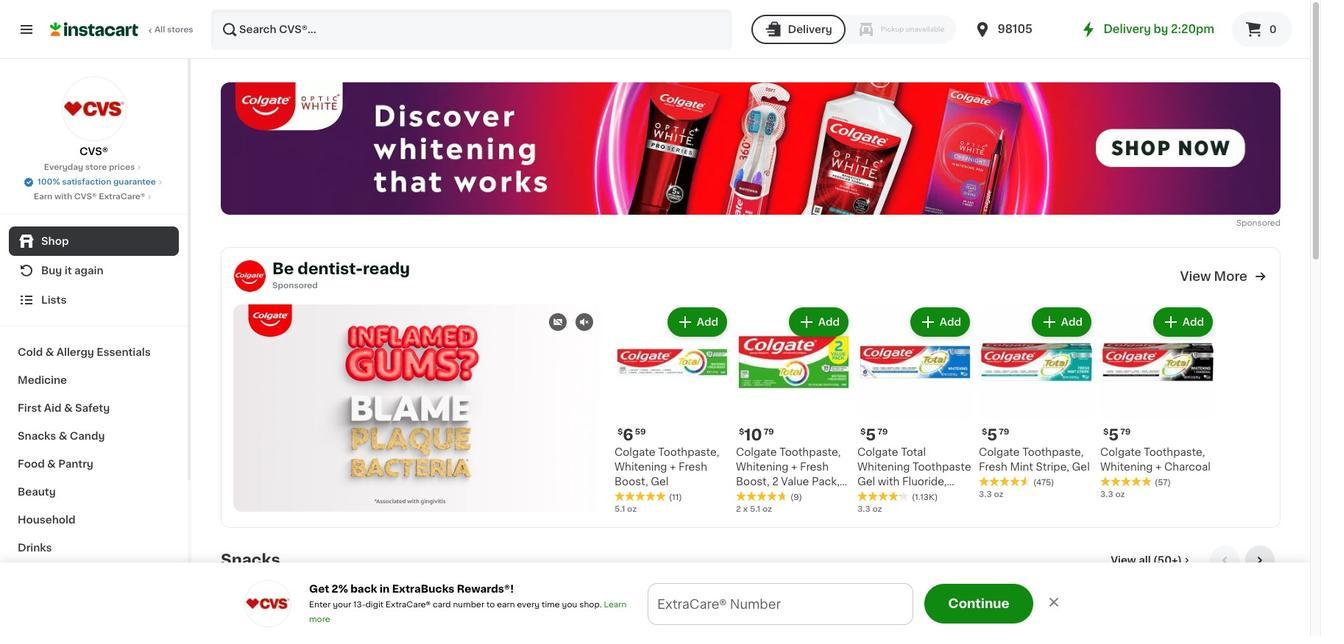 Task type: describe. For each thing, give the bounding box(es) containing it.
3
[[690, 605, 698, 616]]

earn with cvs® extracare® link
[[34, 191, 154, 203]]

view for view all (50+)
[[1111, 556, 1137, 566]]

1 horizontal spatial more
[[1215, 271, 1248, 282]]

item carousel region
[[221, 546, 1281, 637]]

time
[[542, 602, 560, 610]]

oz for colgate toothpaste, whitening + charcoal
[[1116, 491, 1126, 499]]

beauty link
[[9, 479, 179, 507]]

$ 6 59
[[618, 428, 646, 443]]

gel inside colgate toothpaste, whitening + fresh boost, gel
[[651, 477, 669, 487]]

buy it again
[[41, 266, 104, 276]]

drinks link
[[9, 535, 179, 563]]

get for get free delivery on next 3 orders • add $10.00 to qualify.
[[524, 605, 548, 616]]

3.3 for colgate toothpaste, fresh mint stripe, gel
[[979, 491, 992, 499]]

shop
[[41, 236, 69, 247]]

value
[[781, 477, 810, 487]]

medicine link
[[9, 367, 179, 395]]

colgate image
[[233, 260, 267, 293]]

79 for colgate toothpaste, whitening + fresh boost, 2 value pack, gel
[[764, 429, 774, 437]]

1 vertical spatial 2
[[736, 506, 741, 514]]

3.3 oz for colgate toothpaste, fresh mint stripe, gel
[[979, 491, 1004, 499]]

colgate for colgate toothpaste, whitening + charcoal
[[1101, 448, 1142, 458]]

rewards®!
[[457, 585, 514, 595]]

shop.
[[580, 602, 602, 610]]

get 2% back in extrabucks rewards®!
[[309, 585, 514, 595]]

snacks & candy
[[18, 431, 105, 442]]

earn
[[34, 193, 52, 201]]

extrabucks
[[392, 585, 455, 595]]

first aid & safety
[[18, 403, 110, 414]]

(475)
[[1034, 479, 1055, 487]]

delivery by 2:20pm
[[1104, 24, 1215, 35]]

colgate for colgate toothpaste, fresh mint stripe, gel
[[979, 448, 1020, 458]]

2:20pm
[[1171, 24, 1215, 35]]

toothpaste, for colgate toothpaste, whitening + fresh boost, 2 value pack, gel
[[780, 448, 841, 458]]

view more
[[1181, 271, 1248, 282]]

close image
[[1047, 596, 1062, 610]]

safety
[[75, 403, 110, 414]]

all
[[1139, 556, 1151, 566]]

pack,
[[812, 477, 840, 487]]

lists
[[41, 295, 67, 306]]

2 inside colgate toothpaste, whitening + fresh boost, 2 value pack, gel
[[772, 477, 779, 487]]

by
[[1154, 24, 1169, 35]]

household
[[18, 515, 76, 526]]

79 for colgate total whitening toothpaste gel with fluoride, multi-protection
[[878, 429, 888, 437]]

100%
[[38, 178, 60, 186]]

candy
[[70, 431, 105, 442]]

whitening for 2
[[736, 462, 789, 473]]

ExtraCare® Number text field
[[649, 584, 913, 625]]

3.3 for colgate toothpaste, whitening + charcoal
[[1101, 491, 1114, 499]]

$10.00
[[783, 605, 826, 616]]

enter your 13-digit extracare® card number to earn every time you shop.
[[309, 602, 604, 610]]

•
[[747, 604, 752, 616]]

cold & allergy essentials link
[[9, 339, 179, 367]]

fresh inside colgate toothpaste, fresh mint stripe, gel
[[979, 462, 1008, 473]]

fluoride,
[[903, 477, 947, 487]]

dentist-
[[298, 261, 363, 277]]

all stores
[[155, 26, 193, 34]]

view all (50+)
[[1111, 556, 1183, 566]]

$ for colgate toothpaste, whitening + charcoal
[[1104, 429, 1109, 437]]

fresh for 6
[[679, 462, 708, 473]]

first
[[18, 403, 41, 414]]

5 for colgate toothpaste, whitening + charcoal
[[1109, 428, 1119, 443]]

& for allergy
[[45, 348, 54, 358]]

allergy
[[56, 348, 94, 358]]

back
[[351, 585, 377, 595]]

free
[[551, 605, 578, 616]]

instacart logo image
[[50, 21, 138, 38]]

charcoal
[[1165, 462, 1211, 473]]

cvs® link
[[61, 77, 126, 159]]

fresh for 10
[[800, 462, 829, 473]]

learn more link
[[309, 602, 627, 624]]

more inside button
[[921, 606, 943, 614]]

buy it again link
[[9, 256, 179, 286]]

product group containing 6
[[615, 305, 730, 516]]

0 vertical spatial nsored
[[1253, 219, 1281, 228]]

colgate for colgate toothpaste, whitening + fresh boost, gel
[[615, 448, 656, 458]]

learn more
[[309, 602, 627, 624]]

toothpaste
[[913, 462, 972, 473]]

oz for colgate toothpaste, fresh mint stripe, gel
[[994, 491, 1004, 499]]

it
[[65, 266, 72, 276]]

guarantee
[[113, 178, 156, 186]]

buy
[[41, 266, 62, 276]]

gel inside colgate toothpaste, whitening + fresh boost, 2 value pack, gel
[[736, 492, 754, 502]]

learn
[[604, 602, 627, 610]]

more button
[[903, 599, 961, 622]]

orders
[[701, 605, 744, 616]]

everyday store prices
[[44, 163, 135, 172]]

treatment tracker modal dialog
[[191, 584, 1311, 637]]

everyday store prices link
[[44, 162, 144, 174]]

+ for 10
[[792, 462, 798, 473]]

food
[[18, 459, 45, 470]]

number
[[453, 602, 485, 610]]

drinks
[[18, 543, 52, 554]]

79 for colgate toothpaste, whitening + charcoal
[[1121, 429, 1131, 437]]

$ 5 79 for colgate toothpaste, fresh mint stripe, gel
[[982, 428, 1010, 443]]

6
[[623, 428, 634, 443]]

be dentist-ready spo nsored
[[272, 261, 410, 290]]

continue
[[949, 598, 1010, 610]]

1 horizontal spatial spo
[[1237, 219, 1253, 228]]

0 vertical spatial cvs®
[[80, 147, 108, 157]]

delivery
[[581, 605, 635, 616]]

mint
[[1011, 462, 1034, 473]]

you
[[562, 602, 578, 610]]

service type group
[[751, 15, 957, 44]]

98105
[[998, 24, 1033, 35]]

13-
[[353, 602, 366, 610]]

multi-
[[858, 492, 888, 502]]

on
[[637, 605, 654, 616]]

59
[[635, 429, 646, 437]]

1 vertical spatial extracare®
[[386, 602, 431, 610]]

(9)
[[791, 494, 802, 502]]

(50+)
[[1154, 556, 1183, 566]]

main content containing be dentist-ready
[[0, 59, 1311, 637]]

oz for colgate total whitening toothpaste gel with fluoride, multi-protection
[[873, 506, 883, 514]]

cold & allergy essentials
[[18, 348, 151, 358]]

3.3 oz for colgate total whitening toothpaste gel with fluoride, multi-protection
[[858, 506, 883, 514]]

in
[[380, 585, 390, 595]]

delivery for delivery
[[788, 24, 833, 35]]

$ 5 79 for colgate total whitening toothpaste gel with fluoride, multi-protection
[[861, 428, 888, 443]]



Task type: vqa. For each thing, say whether or not it's contained in the screenshot.


Task type: locate. For each thing, give the bounding box(es) containing it.
98105 button
[[974, 9, 1063, 50]]

$ left 59 on the left of page
[[618, 429, 623, 437]]

cvs® up store
[[80, 147, 108, 157]]

toothpaste, for colgate toothpaste, whitening + fresh boost, gel
[[658, 448, 720, 458]]

oz down colgate toothpaste, whitening + fresh boost, gel
[[627, 506, 637, 514]]

colgate for colgate total whitening toothpaste gel with fluoride, multi-protection
[[858, 448, 899, 458]]

1 vertical spatial with
[[878, 477, 900, 487]]

+ for 6
[[670, 462, 676, 473]]

spo up view more in the right top of the page
[[1237, 219, 1253, 228]]

colgate toothpaste, whitening + fresh boost, 2 value pack, gel
[[736, 448, 841, 502]]

1 horizontal spatial fresh
[[800, 462, 829, 473]]

1 horizontal spatial snacks
[[221, 553, 280, 568]]

0 horizontal spatial +
[[670, 462, 676, 473]]

ready
[[363, 261, 410, 277]]

3.3 oz down colgate toothpaste, fresh mint stripe, gel
[[979, 491, 1004, 499]]

4 $ from the left
[[982, 429, 988, 437]]

1 horizontal spatial +
[[792, 462, 798, 473]]

1 79 from the left
[[764, 429, 774, 437]]

0 horizontal spatial boost,
[[615, 477, 648, 487]]

0 horizontal spatial get
[[309, 585, 329, 595]]

2 + from the left
[[792, 462, 798, 473]]

0 horizontal spatial more
[[921, 606, 943, 614]]

0 horizontal spatial snacks
[[18, 431, 56, 442]]

essentials
[[97, 348, 151, 358]]

with right earn
[[54, 193, 72, 201]]

3 whitening from the left
[[858, 462, 910, 473]]

1 $ 5 79 from the left
[[861, 428, 888, 443]]

2 fresh from the left
[[800, 462, 829, 473]]

2 79 from the left
[[878, 429, 888, 437]]

0 horizontal spatial 3.3 oz
[[858, 506, 883, 514]]

2 5 from the left
[[988, 428, 998, 443]]

$
[[618, 429, 623, 437], [739, 429, 745, 437], [861, 429, 866, 437], [982, 429, 988, 437], [1104, 429, 1109, 437]]

79 inside $ 10 79
[[764, 429, 774, 437]]

spo inside be dentist-ready spo nsored
[[272, 282, 289, 290]]

colgate toothpaste, fresh mint stripe, gel
[[979, 448, 1090, 473]]

fresh inside colgate toothpaste, whitening + fresh boost, gel
[[679, 462, 708, 473]]

beauty
[[18, 487, 56, 498]]

+ inside colgate toothpaste, whitening + fresh boost, gel
[[670, 462, 676, 473]]

get left "free"
[[524, 605, 548, 616]]

colgate for colgate toothpaste, whitening + fresh boost, 2 value pack, gel
[[736, 448, 777, 458]]

10
[[745, 428, 763, 443]]

earn
[[497, 602, 515, 610]]

1 horizontal spatial $ 5 79
[[982, 428, 1010, 443]]

1 horizontal spatial 5
[[988, 428, 998, 443]]

stores
[[167, 26, 193, 34]]

3.3 down multi-
[[858, 506, 871, 514]]

1 horizontal spatial extracare®
[[386, 602, 431, 610]]

fresh
[[679, 462, 708, 473], [800, 462, 829, 473], [979, 462, 1008, 473]]

fresh left 'mint'
[[979, 462, 1008, 473]]

satisfaction
[[62, 178, 111, 186]]

1 vertical spatial cvs® logo image
[[244, 581, 292, 628]]

1 5 from the left
[[866, 428, 876, 443]]

gel
[[1072, 462, 1090, 473], [651, 477, 669, 487], [858, 477, 876, 487], [736, 492, 754, 502]]

4 toothpaste, from the left
[[1144, 448, 1206, 458]]

0 vertical spatial spo
[[1237, 219, 1253, 228]]

boost, for 10
[[736, 477, 770, 487]]

3 + from the left
[[1156, 462, 1162, 473]]

all stores link
[[50, 9, 194, 50]]

whitening for fluoride,
[[858, 462, 910, 473]]

be
[[272, 261, 294, 277]]

& left candy
[[59, 431, 67, 442]]

1 horizontal spatial with
[[878, 477, 900, 487]]

2 x 5.1 oz
[[736, 506, 772, 514]]

colgate toothpaste, whitening + charcoal
[[1101, 448, 1211, 473]]

whitening inside colgate toothpaste, whitening + fresh boost, gel
[[615, 462, 667, 473]]

to left earn
[[487, 602, 495, 610]]

card
[[433, 602, 451, 610]]

1 boost, from the left
[[615, 477, 648, 487]]

+ inside colgate toothpaste, whitening + fresh boost, 2 value pack, gel
[[792, 462, 798, 473]]

$ 5 79 up colgate toothpaste, fresh mint stripe, gel
[[982, 428, 1010, 443]]

fresh up pack,
[[800, 462, 829, 473]]

toothpaste, inside colgate toothpaste, whitening + fresh boost, gel
[[658, 448, 720, 458]]

2%
[[332, 585, 348, 595]]

toothpaste, inside colgate toothpaste, whitening + charcoal
[[1144, 448, 1206, 458]]

5 for colgate total whitening toothpaste gel with fluoride, multi-protection
[[866, 428, 876, 443]]

3.3 down colgate toothpaste, fresh mint stripe, gel
[[979, 491, 992, 499]]

to
[[487, 602, 495, 610], [829, 605, 842, 616]]

2 left x
[[736, 506, 741, 514]]

whitening inside colgate total whitening toothpaste gel with fluoride, multi-protection
[[858, 462, 910, 473]]

oz down colgate toothpaste, whitening + charcoal
[[1116, 491, 1126, 499]]

food & pantry link
[[9, 451, 179, 479]]

0 horizontal spatial $ 5 79
[[861, 428, 888, 443]]

toothpaste, for colgate toothpaste, fresh mint stripe, gel
[[1023, 448, 1084, 458]]

0 horizontal spatial 3.3
[[858, 506, 871, 514]]

2 horizontal spatial $ 5 79
[[1104, 428, 1131, 443]]

5
[[866, 428, 876, 443], [988, 428, 998, 443], [1109, 428, 1119, 443]]

0 vertical spatial extracare®
[[99, 193, 145, 201]]

product group containing 10
[[736, 305, 852, 516]]

0 horizontal spatial 5
[[866, 428, 876, 443]]

1 vertical spatial spo
[[272, 282, 289, 290]]

oz down multi-
[[873, 506, 883, 514]]

lists link
[[9, 286, 179, 315]]

3 5 from the left
[[1109, 428, 1119, 443]]

0 vertical spatial cvs® logo image
[[61, 77, 126, 141]]

colgate inside colgate total whitening toothpaste gel with fluoride, multi-protection
[[858, 448, 899, 458]]

get inside get free delivery on next 3 orders • add $10.00 to qualify.
[[524, 605, 548, 616]]

prices
[[109, 163, 135, 172]]

toothpaste,
[[658, 448, 720, 458], [780, 448, 841, 458], [1023, 448, 1084, 458], [1144, 448, 1206, 458]]

toothpaste, up the (11)
[[658, 448, 720, 458]]

product group
[[615, 305, 730, 516], [736, 305, 852, 516], [858, 305, 973, 516], [979, 305, 1095, 501], [1101, 305, 1216, 501], [221, 599, 343, 637], [355, 599, 477, 637], [489, 599, 611, 637], [623, 599, 745, 637], [757, 599, 879, 637], [891, 599, 1013, 637]]

+ up the (11)
[[670, 462, 676, 473]]

5 $ from the left
[[1104, 429, 1109, 437]]

delivery by 2:20pm link
[[1080, 21, 1215, 38]]

colgate toothpaste, whitening + fresh boost, gel
[[615, 448, 720, 487]]

protection
[[888, 492, 942, 502]]

$ for colgate toothpaste, whitening + fresh boost, gel
[[618, 429, 623, 437]]

fresh inside colgate toothpaste, whitening + fresh boost, 2 value pack, gel
[[800, 462, 829, 473]]

toothpaste, inside colgate toothpaste, fresh mint stripe, gel
[[1023, 448, 1084, 458]]

to right '$10.00'
[[829, 605, 842, 616]]

spo down be
[[272, 282, 289, 290]]

$ for colgate toothpaste, whitening + fresh boost, 2 value pack, gel
[[739, 429, 745, 437]]

4 79 from the left
[[1121, 429, 1131, 437]]

whitening inside colgate toothpaste, whitening + charcoal
[[1101, 462, 1153, 473]]

3 $ 5 79 from the left
[[1104, 428, 1131, 443]]

& right aid
[[64, 403, 73, 414]]

1 horizontal spatial 3.3 oz
[[979, 491, 1004, 499]]

snacks
[[18, 431, 56, 442], [221, 553, 280, 568]]

2 $ 5 79 from the left
[[982, 428, 1010, 443]]

4 whitening from the left
[[1101, 462, 1153, 473]]

0 vertical spatial snacks
[[18, 431, 56, 442]]

3 toothpaste, from the left
[[1023, 448, 1084, 458]]

1 horizontal spatial view
[[1181, 271, 1212, 282]]

& for pantry
[[47, 459, 56, 470]]

cvs® logo image
[[61, 77, 126, 141], [244, 581, 292, 628]]

1 vertical spatial view
[[1111, 556, 1137, 566]]

cold
[[18, 348, 43, 358]]

0 horizontal spatial view
[[1111, 556, 1137, 566]]

+ for 5
[[1156, 462, 1162, 473]]

1 fresh from the left
[[679, 462, 708, 473]]

&
[[45, 348, 54, 358], [64, 403, 73, 414], [59, 431, 67, 442], [47, 459, 56, 470]]

toothpaste, inside colgate toothpaste, whitening + fresh boost, 2 value pack, gel
[[780, 448, 841, 458]]

3 $ from the left
[[861, 429, 866, 437]]

1 horizontal spatial delivery
[[1104, 24, 1151, 35]]

view for view more
[[1181, 271, 1212, 282]]

• sponsored: colgate optic white: discover whitening that works. shop now. image
[[221, 82, 1281, 215]]

79
[[764, 429, 774, 437], [878, 429, 888, 437], [999, 429, 1010, 437], [1121, 429, 1131, 437]]

5 colgate from the left
[[1101, 448, 1142, 458]]

household link
[[9, 507, 179, 535]]

3.3 for colgate total whitening toothpaste gel with fluoride, multi-protection
[[858, 506, 871, 514]]

toothpaste, up value
[[780, 448, 841, 458]]

digit
[[366, 602, 384, 610]]

0 horizontal spatial to
[[487, 602, 495, 610]]

extracare® down the get 2% back in extrabucks rewards®!
[[386, 602, 431, 610]]

add inside get free delivery on next 3 orders • add $10.00 to qualify.
[[755, 605, 780, 616]]

with up multi-
[[878, 477, 900, 487]]

1 horizontal spatial cvs® logo image
[[244, 581, 292, 628]]

0 horizontal spatial 5.1
[[615, 506, 625, 514]]

whitening inside colgate toothpaste, whitening + fresh boost, 2 value pack, gel
[[736, 462, 789, 473]]

0 vertical spatial view
[[1181, 271, 1212, 282]]

3 fresh from the left
[[979, 462, 1008, 473]]

$ up colgate toothpaste, whitening + charcoal
[[1104, 429, 1109, 437]]

2 left value
[[772, 477, 779, 487]]

2 horizontal spatial 3.3 oz
[[1101, 491, 1126, 499]]

2 boost, from the left
[[736, 477, 770, 487]]

aid
[[44, 403, 61, 414]]

cvs® logo image up store
[[61, 77, 126, 141]]

nsored inside be dentist-ready spo nsored
[[289, 282, 318, 290]]

colgate inside colgate toothpaste, fresh mint stripe, gel
[[979, 448, 1020, 458]]

79 up colgate toothpaste, fresh mint stripe, gel
[[999, 429, 1010, 437]]

delivery inside button
[[788, 24, 833, 35]]

100% satisfaction guarantee button
[[23, 174, 165, 188]]

extracare® down the guarantee at the left
[[99, 193, 145, 201]]

0 horizontal spatial 2
[[736, 506, 741, 514]]

79 up colgate toothpaste, whitening + charcoal
[[1121, 429, 1131, 437]]

(11)
[[669, 494, 682, 502]]

79 for colgate toothpaste, fresh mint stripe, gel
[[999, 429, 1010, 437]]

$ up colgate toothpaste, whitening + fresh boost, 2 value pack, gel
[[739, 429, 745, 437]]

0 horizontal spatial nsored
[[289, 282, 318, 290]]

spo
[[1237, 219, 1253, 228], [272, 282, 289, 290]]

snacks inside item carousel region
[[221, 553, 280, 568]]

get up enter
[[309, 585, 329, 595]]

& right cold at the left bottom of the page
[[45, 348, 54, 358]]

more
[[309, 616, 330, 624]]

1 $ from the left
[[618, 429, 623, 437]]

everyday
[[44, 163, 83, 172]]

with
[[54, 193, 72, 201], [878, 477, 900, 487]]

3.3 oz down multi-
[[858, 506, 883, 514]]

oz for colgate toothpaste, whitening + fresh boost, gel
[[627, 506, 637, 514]]

1 horizontal spatial 5.1
[[750, 506, 761, 514]]

x
[[743, 506, 748, 514]]

delivery button
[[751, 15, 846, 44]]

whitening for gel
[[615, 462, 667, 473]]

snacks for snacks & candy
[[18, 431, 56, 442]]

None search field
[[211, 9, 732, 50]]

2 horizontal spatial +
[[1156, 462, 1162, 473]]

qualify.
[[845, 605, 891, 616]]

boost, inside colgate toothpaste, whitening + fresh boost, gel
[[615, 477, 648, 487]]

5 for colgate toothpaste, fresh mint stripe, gel
[[988, 428, 998, 443]]

colgate
[[615, 448, 656, 458], [736, 448, 777, 458], [858, 448, 899, 458], [979, 448, 1020, 458], [1101, 448, 1142, 458]]

fresh up the (11)
[[679, 462, 708, 473]]

Search field
[[212, 10, 731, 49]]

79 up colgate total whitening toothpaste gel with fluoride, multi-protection
[[878, 429, 888, 437]]

oz right x
[[763, 506, 772, 514]]

$ inside $ 6 59
[[618, 429, 623, 437]]

$ 5 79 up colgate toothpaste, whitening + charcoal
[[1104, 428, 1131, 443]]

0 horizontal spatial spo
[[272, 282, 289, 290]]

cvs® down satisfaction
[[74, 193, 97, 201]]

1 horizontal spatial 3.3
[[979, 491, 992, 499]]

(1.13k)
[[912, 494, 938, 502]]

0 vertical spatial 2
[[772, 477, 779, 487]]

0 horizontal spatial fresh
[[679, 462, 708, 473]]

5.1 down colgate toothpaste, whitening + fresh boost, gel
[[615, 506, 625, 514]]

nsored
[[1253, 219, 1281, 228], [289, 282, 318, 290]]

boost, up 5.1 oz
[[615, 477, 648, 487]]

3 colgate from the left
[[858, 448, 899, 458]]

2 $ from the left
[[739, 429, 745, 437]]

whitening down $ 10 79
[[736, 462, 789, 473]]

$ for colgate total whitening toothpaste gel with fluoride, multi-protection
[[861, 429, 866, 437]]

0 horizontal spatial cvs® logo image
[[61, 77, 126, 141]]

& for candy
[[59, 431, 67, 442]]

5 up colgate toothpaste, whitening + charcoal
[[1109, 428, 1119, 443]]

$ up multi-
[[861, 429, 866, 437]]

1 toothpaste, from the left
[[658, 448, 720, 458]]

2 5.1 from the left
[[750, 506, 761, 514]]

snacks for snacks
[[221, 553, 280, 568]]

oz down colgate toothpaste, fresh mint stripe, gel
[[994, 491, 1004, 499]]

view inside popup button
[[1111, 556, 1137, 566]]

colgate total whitening toothpaste gel with fluoride, multi-protection
[[858, 448, 972, 502]]

1 colgate from the left
[[615, 448, 656, 458]]

1 + from the left
[[670, 462, 676, 473]]

0 vertical spatial get
[[309, 585, 329, 595]]

$ inside $ 10 79
[[739, 429, 745, 437]]

$ 5 79 up colgate total whitening toothpaste gel with fluoride, multi-protection
[[861, 428, 888, 443]]

2 colgate from the left
[[736, 448, 777, 458]]

2 whitening from the left
[[736, 462, 789, 473]]

+ inside colgate toothpaste, whitening + charcoal
[[1156, 462, 1162, 473]]

toothpaste, up stripe,
[[1023, 448, 1084, 458]]

toothpaste, for colgate toothpaste, whitening + charcoal
[[1144, 448, 1206, 458]]

4 colgate from the left
[[979, 448, 1020, 458]]

$ 10 79
[[739, 428, 774, 443]]

cvs® logo image left enter
[[244, 581, 292, 628]]

1 vertical spatial more
[[921, 606, 943, 614]]

boost, inside colgate toothpaste, whitening + fresh boost, 2 value pack, gel
[[736, 477, 770, 487]]

5 up colgate toothpaste, fresh mint stripe, gel
[[988, 428, 998, 443]]

3 79 from the left
[[999, 429, 1010, 437]]

2 toothpaste, from the left
[[780, 448, 841, 458]]

whitening left the 'charcoal'
[[1101, 462, 1153, 473]]

3.3 down colgate toothpaste, whitening + charcoal
[[1101, 491, 1114, 499]]

shop link
[[9, 227, 179, 256]]

5.1 right x
[[750, 506, 761, 514]]

gel inside colgate total whitening toothpaste gel with fluoride, multi-protection
[[858, 477, 876, 487]]

0
[[1270, 24, 1277, 35]]

to inside get free delivery on next 3 orders • add $10.00 to qualify.
[[829, 605, 842, 616]]

+ up value
[[792, 462, 798, 473]]

2
[[772, 477, 779, 487], [736, 506, 741, 514]]

3.3 oz
[[979, 491, 1004, 499], [1101, 491, 1126, 499], [858, 506, 883, 514]]

boost, for 6
[[615, 477, 648, 487]]

again
[[74, 266, 104, 276]]

1 5.1 from the left
[[615, 506, 625, 514]]

2 horizontal spatial 3.3
[[1101, 491, 1114, 499]]

your
[[333, 602, 351, 610]]

3.3 oz for colgate toothpaste, whitening + charcoal
[[1101, 491, 1126, 499]]

pantry
[[58, 459, 93, 470]]

whitening down $ 6 59
[[615, 462, 667, 473]]

stripe,
[[1036, 462, 1070, 473]]

get free delivery on next 3 orders • add $10.00 to qualify.
[[524, 604, 891, 616]]

with inside colgate total whitening toothpaste gel with fluoride, multi-protection
[[878, 477, 900, 487]]

79 right 10
[[764, 429, 774, 437]]

main content
[[0, 59, 1311, 637]]

0 horizontal spatial with
[[54, 193, 72, 201]]

+
[[670, 462, 676, 473], [792, 462, 798, 473], [1156, 462, 1162, 473]]

delivery for delivery by 2:20pm
[[1104, 24, 1151, 35]]

1 horizontal spatial nsored
[[1253, 219, 1281, 228]]

1 horizontal spatial boost,
[[736, 477, 770, 487]]

5.1
[[615, 506, 625, 514], [750, 506, 761, 514]]

1 horizontal spatial to
[[829, 605, 842, 616]]

$ for colgate toothpaste, fresh mint stripe, gel
[[982, 429, 988, 437]]

+ up the (57)
[[1156, 462, 1162, 473]]

total
[[901, 448, 926, 458]]

colgate inside colgate toothpaste, whitening + charcoal
[[1101, 448, 1142, 458]]

1 vertical spatial get
[[524, 605, 548, 616]]

1 horizontal spatial 2
[[772, 477, 779, 487]]

5 up colgate total whitening toothpaste gel with fluoride, multi-protection
[[866, 428, 876, 443]]

2 horizontal spatial fresh
[[979, 462, 1008, 473]]

food & pantry
[[18, 459, 93, 470]]

view
[[1181, 271, 1212, 282], [1111, 556, 1137, 566]]

with inside earn with cvs® extracare® link
[[54, 193, 72, 201]]

snacks & candy link
[[9, 423, 179, 451]]

1 horizontal spatial get
[[524, 605, 548, 616]]

3.3 oz down colgate toothpaste, whitening + charcoal
[[1101, 491, 1126, 499]]

1 vertical spatial snacks
[[221, 553, 280, 568]]

0 vertical spatial more
[[1215, 271, 1248, 282]]

& right "food"
[[47, 459, 56, 470]]

get for get 2% back in extrabucks rewards®!
[[309, 585, 329, 595]]

colgate inside colgate toothpaste, whitening + fresh boost, 2 value pack, gel
[[736, 448, 777, 458]]

0 horizontal spatial delivery
[[788, 24, 833, 35]]

gel inside colgate toothpaste, fresh mint stripe, gel
[[1072, 462, 1090, 473]]

continue button
[[925, 584, 1034, 624]]

$ up colgate toothpaste, fresh mint stripe, gel
[[982, 429, 988, 437]]

1 vertical spatial cvs®
[[74, 193, 97, 201]]

first aid & safety link
[[9, 395, 179, 423]]

2 horizontal spatial 5
[[1109, 428, 1119, 443]]

toothpaste, up the 'charcoal'
[[1144, 448, 1206, 458]]

colgate inside colgate toothpaste, whitening + fresh boost, gel
[[615, 448, 656, 458]]

0 horizontal spatial extracare®
[[99, 193, 145, 201]]

$ 5 79 for colgate toothpaste, whitening + charcoal
[[1104, 428, 1131, 443]]

boost, up 2 x 5.1 oz
[[736, 477, 770, 487]]

medicine
[[18, 376, 67, 386]]

0 vertical spatial with
[[54, 193, 72, 201]]

1 vertical spatial nsored
[[289, 282, 318, 290]]

whitening up multi-
[[858, 462, 910, 473]]

1 whitening from the left
[[615, 462, 667, 473]]



